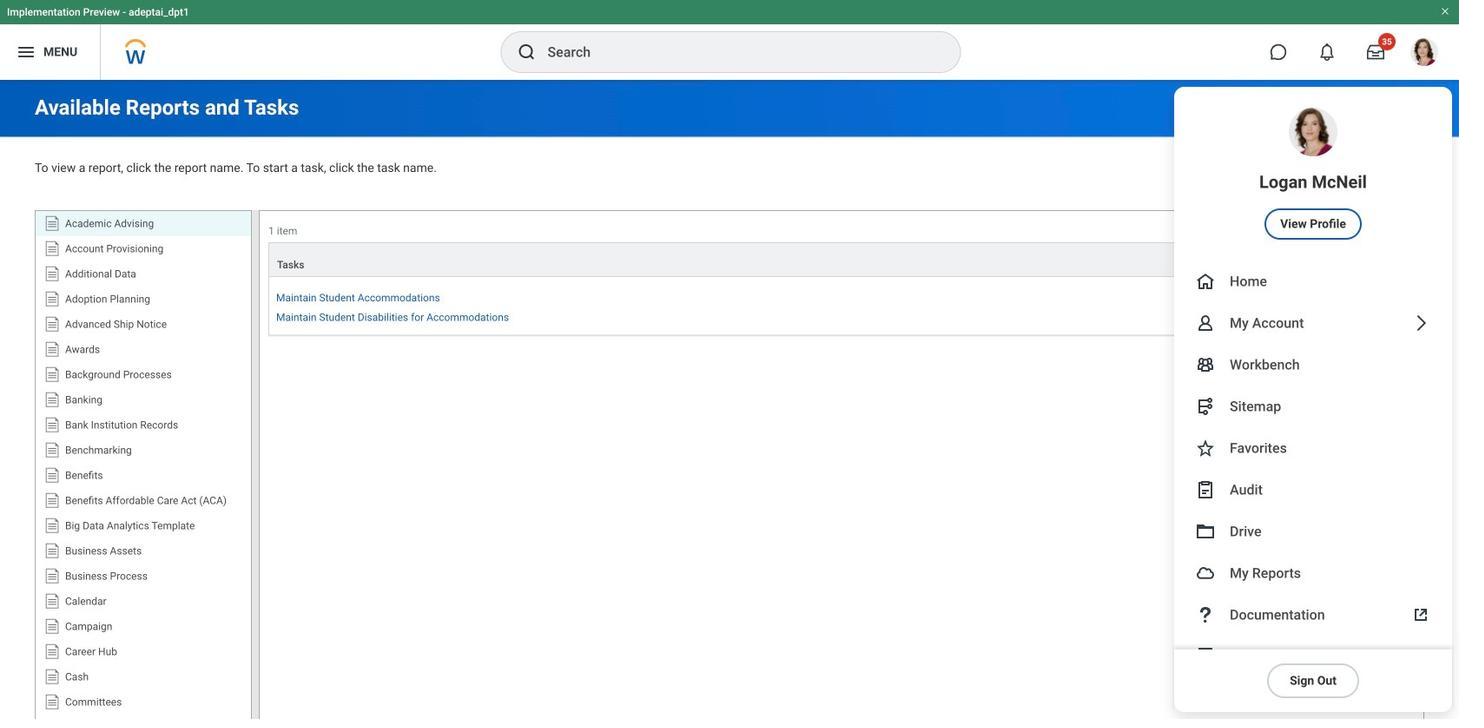 Task type: locate. For each thing, give the bounding box(es) containing it.
2 ext link image from the top
[[1411, 646, 1431, 667]]

toolbar
[[1289, 220, 1415, 242]]

close environment banner image
[[1440, 6, 1450, 17]]

main content
[[0, 80, 1459, 719]]

star image
[[1195, 438, 1216, 459]]

logan mcneil image
[[1411, 38, 1438, 66]]

3 menu item from the top
[[1174, 302, 1452, 344]]

menu
[[1174, 87, 1452, 712]]

7 menu item from the top
[[1174, 469, 1452, 511]]

6 menu item from the top
[[1174, 427, 1452, 469]]

1 ext link image from the top
[[1411, 605, 1431, 625]]

10 menu item from the top
[[1174, 594, 1452, 636]]

row
[[268, 242, 1415, 277]]

menu item
[[1174, 87, 1452, 261], [1174, 261, 1452, 302], [1174, 302, 1452, 344], [1174, 344, 1452, 386], [1174, 386, 1452, 427], [1174, 427, 1452, 469], [1174, 469, 1452, 511], [1174, 511, 1452, 552], [1174, 552, 1452, 594], [1174, 594, 1452, 636], [1174, 636, 1452, 677]]

Search Workday  search field
[[548, 33, 925, 71]]

2 menu item from the top
[[1174, 261, 1452, 302]]

1 vertical spatial ext link image
[[1411, 646, 1431, 667]]

ext link image for question icon
[[1411, 605, 1431, 625]]

1 menu item from the top
[[1174, 87, 1452, 261]]

banner
[[0, 0, 1459, 712]]

4 menu item from the top
[[1174, 344, 1452, 386]]

question image
[[1195, 605, 1216, 625]]

paste image
[[1195, 479, 1216, 500]]

9 menu item from the top
[[1174, 552, 1452, 594]]

0 vertical spatial ext link image
[[1411, 605, 1431, 625]]

notifications large image
[[1318, 43, 1336, 61]]

11 menu item from the top
[[1174, 636, 1452, 677]]

fullscreen image
[[1345, 220, 1364, 239]]

ext link image
[[1411, 605, 1431, 625], [1411, 646, 1431, 667]]

items selected list
[[276, 289, 509, 324]]

contact card matrix manager image
[[1195, 354, 1216, 375]]

avatar image
[[1195, 563, 1216, 584]]



Task type: vqa. For each thing, say whether or not it's contained in the screenshot.
dashboard expenses icon
no



Task type: describe. For each thing, give the bounding box(es) containing it.
home image
[[1195, 271, 1216, 292]]

search image
[[516, 42, 537, 63]]

endpoints image
[[1195, 396, 1216, 417]]

chevron right image
[[1411, 313, 1431, 334]]

8 menu item from the top
[[1174, 511, 1452, 552]]

document image
[[1195, 646, 1216, 667]]

select to filter grid data image
[[1302, 221, 1321, 239]]

inbox large image
[[1367, 43, 1384, 61]]

user image
[[1195, 313, 1216, 334]]

5 menu item from the top
[[1174, 386, 1452, 427]]

ext link image for document icon at the right bottom
[[1411, 646, 1431, 667]]

click to view/edit grid preferences image
[[1324, 220, 1343, 239]]

justify image
[[16, 42, 36, 63]]

folder open image
[[1195, 521, 1216, 542]]



